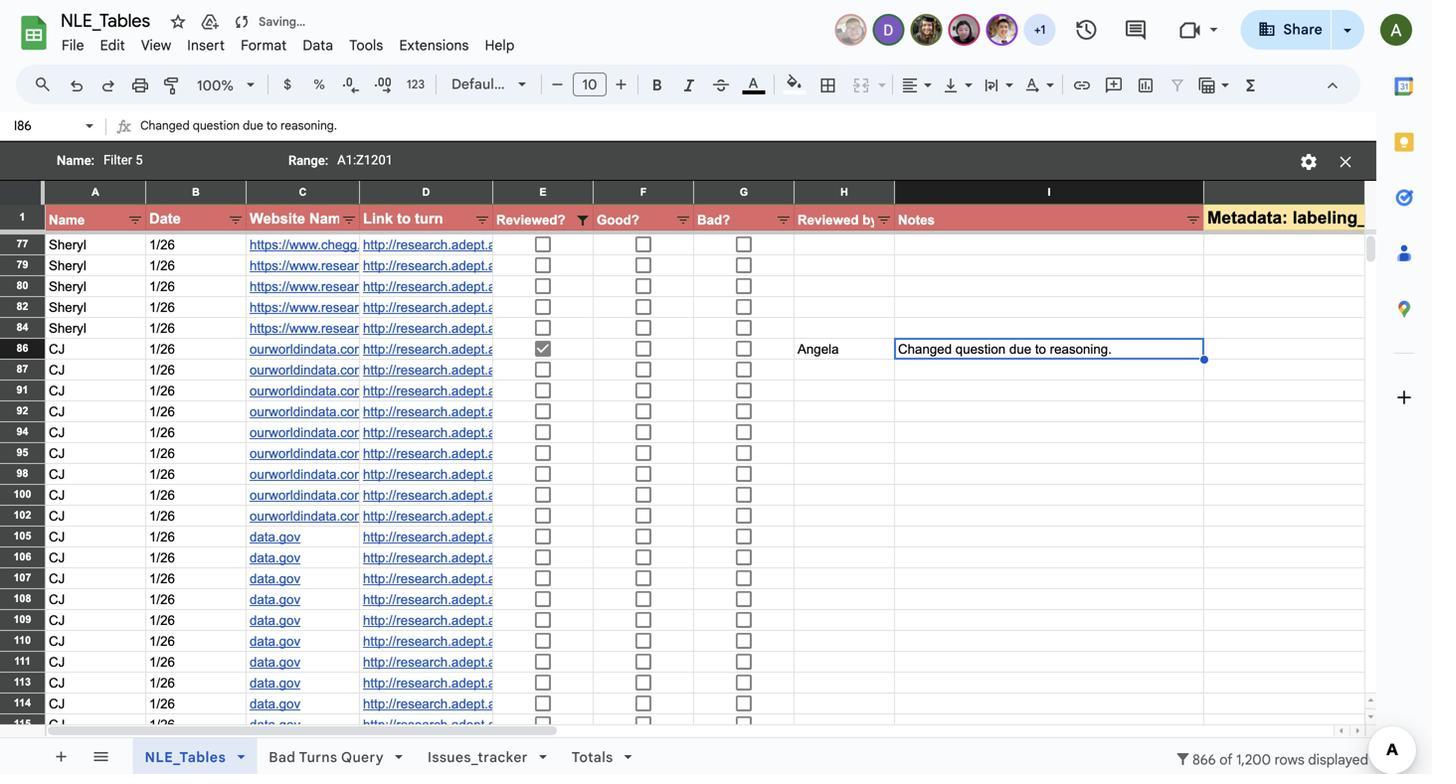 Task type: locate. For each thing, give the bounding box(es) containing it.
options image
[[1299, 152, 1320, 173]]

Changed question due to reasoning. text field
[[140, 114, 1377, 140]]

toolbar
[[41, 739, 124, 775], [126, 739, 662, 775]]

text rotation image
[[1022, 71, 1045, 98]]

$
[[283, 77, 292, 93]]

main toolbar
[[59, 0, 1268, 415]]

0 horizontal spatial toolbar
[[41, 739, 124, 775]]

menu bar
[[54, 26, 523, 59]]

Star checkbox
[[164, 8, 192, 36]]

nle_tables
[[145, 749, 226, 767]]

866 of 1,200 rows displayed
[[1193, 752, 1369, 770]]

edit menu item
[[92, 34, 133, 57]]

application
[[0, 0, 1433, 775]]

1 horizontal spatial toolbar
[[126, 739, 662, 775]]

saving…
[[259, 14, 306, 29]]

tools
[[349, 37, 383, 54]]

issues_tracker
[[428, 749, 528, 767]]

fill color image
[[783, 71, 806, 95]]

Zoom field
[[189, 71, 264, 101]]

rows
[[1275, 752, 1305, 770]]

extensions menu item
[[391, 34, 477, 57]]

default
[[452, 76, 500, 93]]

tab list
[[1377, 59, 1433, 719]]

to
[[266, 118, 278, 133]]

totals
[[572, 749, 613, 767]]

turns
[[299, 749, 338, 767]]

issues_tracker button
[[415, 739, 560, 775]]

ben chafik image
[[837, 16, 865, 44]]

+1
[[1034, 22, 1046, 37]]

bad
[[269, 749, 296, 767]]

menu bar containing file
[[54, 26, 523, 59]]

2 toolbar from the left
[[126, 739, 662, 775]]

bad turns query
[[269, 749, 384, 767]]

edit
[[100, 37, 125, 54]]

all sheets image
[[85, 741, 116, 773]]

none text field inside name box (⌘ + j) element
[[8, 116, 82, 135]]

%
[[314, 77, 325, 93]]

share
[[1284, 21, 1323, 38]]

menu bar banner
[[0, 0, 1433, 775]]

insert
[[187, 37, 225, 54]]

nle_tables button
[[133, 739, 257, 775]]

tools menu item
[[341, 34, 391, 57]]

None text field
[[8, 116, 82, 135]]

bad turns query button
[[256, 739, 416, 775]]

insert menu item
[[179, 34, 233, 57]]

name box (⌘ + j) element
[[6, 114, 99, 138]]

1,200
[[1237, 752, 1271, 770]]

tab list inside menu bar banner
[[1377, 59, 1433, 719]]

text color image
[[743, 71, 766, 95]]

text wrapping image
[[981, 71, 1004, 98]]

866 of 1,200 rows displayed footer
[[1174, 746, 1369, 775]]

+1 button
[[1022, 12, 1058, 48]]

file
[[62, 37, 84, 54]]



Task type: describe. For each thing, give the bounding box(es) containing it.
displayed
[[1309, 752, 1369, 770]]

changed question due to reasoning.
[[140, 118, 337, 133]]

range:
[[289, 153, 328, 168]]

data
[[303, 37, 334, 54]]

123 button
[[400, 70, 432, 99]]

font list. default (arial) selected. option
[[452, 71, 544, 98]]

saving… button
[[228, 8, 311, 36]]

of
[[1220, 752, 1233, 770]]

name:
[[57, 153, 95, 168]]

toolbar containing nle_tables
[[126, 739, 662, 775]]

format menu item
[[233, 34, 295, 57]]

michele murakami image
[[951, 16, 978, 44]]

reasoning.
[[281, 118, 337, 133]]

application containing share
[[0, 0, 1433, 775]]

quick sharing actions image
[[1344, 29, 1352, 60]]

$ button
[[273, 70, 302, 99]]

Font size text field
[[574, 73, 606, 97]]

vertical align image
[[940, 71, 963, 98]]

(arial)
[[503, 76, 544, 93]]

data menu item
[[295, 34, 341, 57]]

help menu item
[[477, 34, 523, 57]]

menu bar inside menu bar banner
[[54, 26, 523, 59]]

123
[[407, 77, 425, 92]]

dylan oquin image
[[875, 16, 903, 44]]

changed
[[140, 118, 190, 133]]

share button
[[1241, 10, 1332, 50]]

Name: text field
[[95, 149, 247, 172]]

functions image
[[1240, 71, 1263, 98]]

Rename text field
[[54, 8, 162, 32]]

% button
[[304, 70, 334, 99]]

tommy hong image
[[988, 16, 1016, 44]]

default (arial)
[[452, 76, 544, 93]]

Zoom text field
[[192, 72, 240, 99]]

due
[[243, 118, 263, 133]]

horizontal align image
[[899, 71, 922, 98]]

866
[[1193, 752, 1216, 770]]

file menu item
[[54, 34, 92, 57]]

totals button
[[559, 739, 645, 775]]

format
[[241, 37, 287, 54]]

view
[[141, 37, 171, 54]]

giulia masi image
[[913, 16, 941, 44]]

borders image
[[817, 71, 840, 98]]

help
[[485, 37, 515, 54]]

Font size field
[[573, 73, 615, 97]]

Menus field
[[25, 71, 69, 98]]

query
[[341, 749, 384, 767]]

view menu item
[[133, 34, 179, 57]]

1 toolbar from the left
[[41, 739, 124, 775]]

Range: text field
[[328, 149, 481, 172]]

extensions
[[399, 37, 469, 54]]

question
[[193, 118, 240, 133]]



Task type: vqa. For each thing, say whether or not it's contained in the screenshot.
% button
yes



